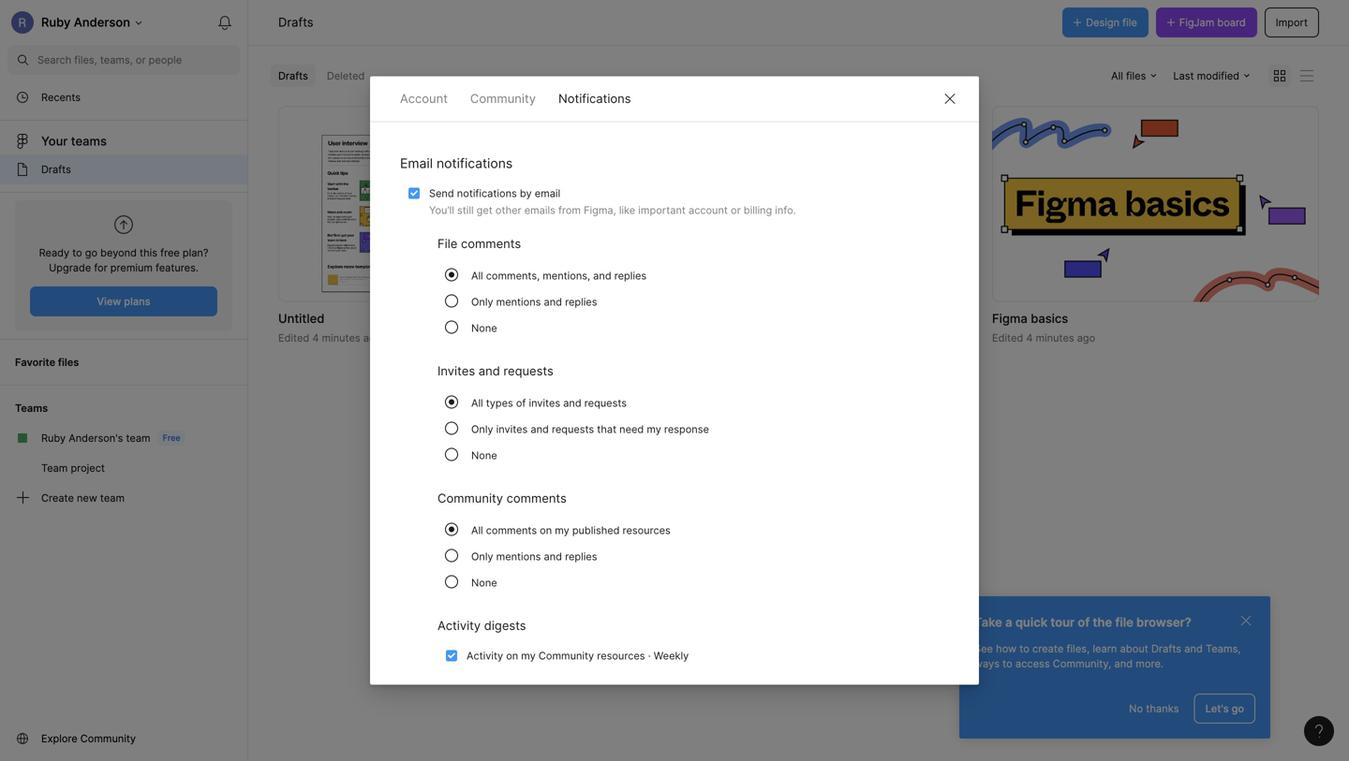Task type: describe. For each thing, give the bounding box(es) containing it.
ruby for ruby anderson's team
[[41, 432, 66, 445]]

learn
[[1093, 643, 1117, 656]]

file
[[438, 236, 458, 251]]

0 horizontal spatial on
[[506, 650, 518, 662]]

option group for invites and requests
[[438, 394, 927, 473]]

resources inside radio
[[623, 525, 671, 537]]

teams button
[[0, 394, 247, 424]]

plan?
[[183, 247, 208, 259]]

how
[[996, 643, 1017, 656]]

ruby for ruby anderson
[[41, 15, 71, 30]]

team
[[41, 462, 68, 475]]

quick
[[1016, 616, 1048, 630]]

2 horizontal spatial to
[[1020, 643, 1030, 656]]

favorite
[[15, 357, 55, 369]]

comments for community
[[507, 491, 567, 506]]

design file
[[1086, 16, 1137, 29]]

the
[[1093, 616, 1113, 630]]

create
[[1033, 643, 1064, 656]]

send notifications by email
[[429, 187, 561, 199]]

file inside design file button
[[1123, 16, 1137, 29]]

team for create new team
[[100, 492, 125, 505]]

untitled
[[278, 311, 325, 326]]

my inside all comments on my published resources radio
[[555, 525, 570, 537]]

mentions,
[[543, 270, 590, 282]]

info.
[[775, 204, 796, 216]]

and right invites
[[479, 364, 500, 378]]

search 32 image
[[7, 45, 37, 75]]

mentions for file comments
[[496, 296, 541, 308]]

activity for activity digests
[[438, 619, 481, 633]]

important
[[638, 204, 686, 216]]

all for file comments
[[471, 270, 483, 282]]

All types of invites and requests radio
[[445, 394, 927, 413]]

design file button
[[1063, 7, 1149, 37]]

only mentions and replies radio for file comments
[[445, 293, 927, 311]]

let's go button
[[1194, 694, 1256, 724]]

teams
[[71, 134, 107, 149]]

teams,
[[1206, 643, 1241, 656]]

and right mentions,
[[593, 270, 612, 282]]

board
[[1218, 16, 1246, 29]]

only for file
[[471, 296, 493, 308]]

account button
[[400, 76, 459, 121]]

see
[[975, 643, 993, 656]]

free
[[163, 433, 181, 443]]

get
[[477, 204, 493, 216]]

other
[[496, 204, 522, 216]]

explore
[[41, 733, 78, 745]]

only mentions and replies for community comments
[[471, 551, 597, 563]]

free
[[160, 247, 180, 259]]

project
[[71, 462, 105, 475]]

files for favorite files
[[58, 357, 79, 369]]

this
[[140, 247, 157, 259]]

Activity on my Community resources · Weekly checkbox
[[445, 650, 458, 663]]

favorite files button
[[0, 348, 247, 378]]

only invites and requests that need my response
[[471, 423, 709, 436]]

by
[[520, 187, 532, 199]]

invites
[[438, 364, 475, 378]]

account
[[400, 91, 448, 106]]

deleted
[[327, 70, 365, 82]]

create new team
[[41, 492, 125, 505]]

none radio for invites and requests
[[445, 446, 927, 465]]

1 vertical spatial file
[[1116, 616, 1134, 630]]

your
[[41, 134, 68, 149]]

community,
[[1053, 658, 1112, 671]]

None radio
[[445, 574, 927, 593]]

view plans
[[97, 296, 150, 308]]

emails
[[524, 204, 556, 216]]

all comments, mentions, and replies
[[471, 270, 647, 282]]

anderson
[[74, 15, 130, 30]]

anderson's
[[69, 432, 123, 445]]

all for invites and requests
[[471, 397, 483, 409]]

ruby anderson's team
[[41, 432, 151, 445]]

1 vertical spatial requests
[[585, 397, 627, 409]]

more.
[[1136, 658, 1164, 671]]

4 n3lq1 image from the top
[[445, 448, 458, 461]]

features.
[[156, 262, 199, 274]]

notifications
[[558, 91, 631, 106]]

option group for community comments
[[438, 521, 927, 600]]

Only invites and requests that need my response radio
[[445, 420, 927, 439]]

email
[[400, 155, 433, 171]]

figma basics edited 4 minutes ago
[[992, 311, 1096, 344]]

tour
[[1051, 616, 1075, 630]]

drafts inside button
[[278, 70, 308, 82]]

2 vertical spatial to
[[1003, 658, 1013, 671]]

replies for community comments
[[565, 551, 597, 563]]

activity digests
[[438, 619, 526, 633]]

view plans button
[[30, 287, 217, 317]]

All comments, mentions, and replies radio
[[445, 266, 927, 285]]

you'll
[[429, 204, 454, 216]]

and down 'all types of invites and requests'
[[531, 423, 549, 436]]

let's go
[[1206, 703, 1244, 715]]

0 horizontal spatial file thumbnail image
[[322, 115, 562, 293]]

drafts button
[[271, 65, 316, 87]]

Search files, teams, or people text field
[[37, 52, 231, 67]]

email notifications
[[400, 155, 513, 171]]

only mentions and replies for file comments
[[471, 296, 597, 308]]

ago inside untitled edited 4 minutes ago
[[363, 332, 382, 344]]

drafts up drafts button
[[278, 15, 314, 30]]

no thanks
[[1129, 703, 1179, 715]]

thanks
[[1146, 703, 1179, 715]]

n3lq1 image for community
[[445, 549, 458, 563]]

like
[[619, 204, 636, 216]]

browser?
[[1137, 616, 1192, 630]]

import
[[1276, 16, 1308, 29]]

only for invites
[[471, 423, 493, 436]]

import button
[[1265, 7, 1319, 37]]

ready
[[39, 247, 69, 259]]

ways
[[975, 658, 1000, 671]]

published
[[572, 525, 620, 537]]

all types of invites and requests
[[471, 397, 627, 409]]

explore community button
[[0, 717, 247, 762]]

last
[[1174, 70, 1194, 82]]

free button
[[151, 431, 193, 446]]

2 horizontal spatial file thumbnail image
[[992, 106, 1319, 302]]

still
[[457, 204, 474, 216]]

none for file
[[471, 322, 497, 334]]

team for ruby anderson's team
[[126, 432, 151, 445]]

activity on my community resources · weekly
[[467, 650, 689, 662]]

team project link
[[0, 454, 247, 484]]

edited inside untitled edited 4 minutes ago
[[278, 332, 309, 344]]

2 n3lq1 image from the top
[[445, 321, 458, 334]]



Task type: vqa. For each thing, say whether or not it's contained in the screenshot.
See all All templates image
no



Task type: locate. For each thing, give the bounding box(es) containing it.
1 horizontal spatial to
[[1003, 658, 1013, 671]]

0 vertical spatial go
[[85, 247, 98, 259]]

0 vertical spatial none radio
[[445, 319, 927, 338]]

from
[[558, 204, 581, 216]]

n3lq1 image inside all comments, mentions, and replies option
[[445, 268, 458, 281]]

1 horizontal spatial 4
[[1026, 332, 1033, 344]]

1 horizontal spatial invites
[[529, 397, 561, 409]]

minutes down untitled
[[322, 332, 360, 344]]

minutes inside untitled edited 4 minutes ago
[[322, 332, 360, 344]]

files for all files
[[1126, 70, 1146, 82]]

2 option group from the top
[[438, 394, 927, 473]]

my inside only invites and requests that need my response option
[[647, 423, 661, 436]]

only down comments,
[[471, 296, 493, 308]]

of right types
[[516, 397, 526, 409]]

drafts down "your"
[[41, 164, 71, 176]]

last modified
[[1174, 70, 1240, 82]]

go up for at the left top of the page
[[85, 247, 98, 259]]

1 ruby from the top
[[41, 15, 71, 30]]

ruby up team
[[41, 432, 66, 445]]

requests left that
[[552, 423, 594, 436]]

1 only from the top
[[471, 296, 493, 308]]

notifications up get
[[457, 187, 517, 199]]

you'll still get other emails from figma, like important account or billing info.
[[429, 204, 796, 216]]

of inside option
[[516, 397, 526, 409]]

1 vertical spatial only
[[471, 423, 493, 436]]

minutes
[[322, 332, 360, 344], [1036, 332, 1075, 344]]

1 4 from the left
[[312, 332, 319, 344]]

design
[[1086, 16, 1120, 29]]

n3lq1 image inside all comments on my published resources radio
[[445, 523, 458, 536]]

1 horizontal spatial go
[[1232, 703, 1244, 715]]

file right the the
[[1116, 616, 1134, 630]]

and left teams,
[[1185, 643, 1203, 656]]

1 vertical spatial on
[[506, 650, 518, 662]]

1 only mentions and replies radio from the top
[[445, 293, 927, 311]]

2 vertical spatial replies
[[565, 551, 597, 563]]

none up invites and requests
[[471, 322, 497, 334]]

1 horizontal spatial minutes
[[1036, 332, 1075, 344]]

3 none from the top
[[471, 577, 497, 589]]

2 none radio from the top
[[445, 446, 927, 465]]

and down all comments, mentions, and replies
[[544, 296, 562, 308]]

0 vertical spatial ruby
[[41, 15, 71, 30]]

access
[[1016, 658, 1050, 671]]

1 vertical spatial notifications
[[457, 187, 517, 199]]

invites
[[529, 397, 561, 409], [496, 423, 528, 436]]

ready to go beyond this free plan? upgrade for premium features.
[[39, 247, 208, 274]]

2 vertical spatial option group
[[438, 521, 927, 600]]

create new team link
[[0, 484, 247, 514]]

need
[[620, 423, 644, 436]]

1 vertical spatial files
[[58, 357, 79, 369]]

resources
[[623, 525, 671, 537], [597, 650, 645, 662]]

2 ruby from the top
[[41, 432, 66, 445]]

weekly
[[654, 650, 689, 662]]

on down 'digests' on the left
[[506, 650, 518, 662]]

1 horizontal spatial my
[[555, 525, 570, 537]]

send
[[429, 187, 454, 199]]

page 16 image
[[15, 162, 30, 177]]

view
[[97, 296, 121, 308]]

about
[[1120, 643, 1149, 656]]

none radio for file comments
[[445, 319, 927, 338]]

0 horizontal spatial minutes
[[322, 332, 360, 344]]

billing
[[744, 204, 772, 216]]

1 vertical spatial go
[[1232, 703, 1244, 715]]

4 n3lq1 image from the top
[[445, 576, 458, 589]]

4
[[312, 332, 319, 344], [1026, 332, 1033, 344]]

figma,
[[584, 204, 616, 216]]

3 only from the top
[[471, 551, 493, 563]]

1 vertical spatial activity
[[467, 650, 503, 662]]

2 only mentions and replies radio from the top
[[445, 548, 927, 566]]

1 vertical spatial ruby
[[41, 432, 66, 445]]

create
[[41, 492, 74, 505]]

1 option group from the top
[[438, 266, 927, 345]]

community comments
[[438, 491, 567, 506]]

4 down untitled
[[312, 332, 319, 344]]

3 option group from the top
[[438, 521, 927, 600]]

0 vertical spatial only mentions and replies
[[471, 296, 597, 308]]

Send notifications by email checkbox
[[408, 187, 421, 200]]

comments
[[461, 236, 521, 251], [507, 491, 567, 506], [486, 525, 537, 537]]

4 inside untitled edited 4 minutes ago
[[312, 332, 319, 344]]

activity down activity digests
[[467, 650, 503, 662]]

1 horizontal spatial of
[[1078, 616, 1090, 630]]

none up activity digests
[[471, 577, 497, 589]]

2 only mentions and replies from the top
[[471, 551, 597, 563]]

0 vertical spatial notifications
[[437, 155, 513, 171]]

0 horizontal spatial to
[[72, 247, 82, 259]]

file
[[1123, 16, 1137, 29], [1116, 616, 1134, 630]]

0 vertical spatial to
[[72, 247, 82, 259]]

3 n3lq1 image from the top
[[445, 549, 458, 563]]

n3lq1 image
[[445, 295, 458, 308], [445, 422, 458, 435], [445, 549, 458, 563], [445, 576, 458, 589]]

go right "let's"
[[1232, 703, 1244, 715]]

2 none from the top
[[471, 450, 497, 462]]

email
[[535, 187, 561, 199]]

activity up activity on my community resources · weekly checkbox on the left bottom of page
[[438, 619, 481, 633]]

resources left ·
[[597, 650, 645, 662]]

minutes inside figma basics edited 4 minutes ago
[[1036, 332, 1075, 344]]

1 horizontal spatial team
[[126, 432, 151, 445]]

see how to create files, learn about drafts and teams, ways to access community, and more.
[[975, 643, 1241, 671]]

deleted button
[[319, 65, 372, 87]]

invites right types
[[529, 397, 561, 409]]

0 horizontal spatial invites
[[496, 423, 528, 436]]

team right new
[[100, 492, 125, 505]]

1 vertical spatial none
[[471, 450, 497, 462]]

0 horizontal spatial my
[[521, 650, 536, 662]]

and up only invites and requests that need my response
[[563, 397, 582, 409]]

0 horizontal spatial 4
[[312, 332, 319, 344]]

2 vertical spatial requests
[[552, 423, 594, 436]]

go inside button
[[1232, 703, 1244, 715]]

drafts left the deleted button
[[278, 70, 308, 82]]

n3lq1 image up invites
[[445, 321, 458, 334]]

types
[[486, 397, 513, 409]]

mentions down the all comments on my published resources
[[496, 551, 541, 563]]

1 none radio from the top
[[445, 319, 927, 338]]

1 horizontal spatial edited
[[992, 332, 1024, 344]]

of
[[516, 397, 526, 409], [1078, 616, 1090, 630]]

favorite files
[[15, 357, 79, 369]]

n3lq1 image for file
[[445, 295, 458, 308]]

1 vertical spatial of
[[1078, 616, 1090, 630]]

0 horizontal spatial files
[[58, 357, 79, 369]]

or
[[731, 204, 741, 216]]

files inside the favorite files button
[[58, 357, 79, 369]]

n3lq1 image inside only invites and requests that need my response option
[[445, 422, 458, 435]]

none inside option
[[471, 577, 497, 589]]

all files
[[1112, 70, 1146, 82]]

1 mentions from the top
[[496, 296, 541, 308]]

2 horizontal spatial my
[[647, 423, 661, 436]]

1 minutes from the left
[[322, 332, 360, 344]]

my left published
[[555, 525, 570, 537]]

edited down figma
[[992, 332, 1024, 344]]

1 vertical spatial none radio
[[445, 446, 927, 465]]

my right need
[[647, 423, 661, 436]]

option group for file comments
[[438, 266, 927, 345]]

0 vertical spatial invites
[[529, 397, 561, 409]]

Only mentions and replies radio
[[445, 293, 927, 311], [445, 548, 927, 566]]

only mentions and replies radio for community comments
[[445, 548, 927, 566]]

1 n3lq1 image from the top
[[445, 295, 458, 308]]

only mentions and replies down the all comments on my published resources
[[471, 551, 597, 563]]

no thanks button
[[1129, 702, 1179, 717]]

invites and requests
[[438, 364, 554, 378]]

1 vertical spatial to
[[1020, 643, 1030, 656]]

0 horizontal spatial team
[[100, 492, 125, 505]]

of left the the
[[1078, 616, 1090, 630]]

ago inside figma basics edited 4 minutes ago
[[1077, 332, 1096, 344]]

4 inside figma basics edited 4 minutes ago
[[1026, 332, 1033, 344]]

replies
[[614, 270, 647, 282], [565, 296, 597, 308], [565, 551, 597, 563]]

to up upgrade
[[72, 247, 82, 259]]

community 16 image
[[15, 732, 30, 747]]

let's
[[1206, 703, 1229, 715]]

files left last
[[1126, 70, 1146, 82]]

n3lq1 image for file
[[445, 268, 458, 281]]

digests
[[484, 619, 526, 633]]

ruby inside ruby anderson button
[[41, 15, 71, 30]]

recent 16 image
[[15, 90, 30, 105]]

None radio
[[445, 319, 927, 338], [445, 446, 927, 465]]

files right 'favorite'
[[58, 357, 79, 369]]

n3lq1 image down file
[[445, 268, 458, 281]]

community
[[470, 91, 536, 106], [438, 491, 503, 506], [539, 650, 594, 662], [80, 733, 136, 745]]

edited inside figma basics edited 4 minutes ago
[[992, 332, 1024, 344]]

1 horizontal spatial ago
[[1077, 332, 1096, 344]]

bell 32 image
[[210, 7, 240, 37]]

team down teams button
[[126, 432, 151, 445]]

plans
[[124, 296, 150, 308]]

0 vertical spatial my
[[647, 423, 661, 436]]

n3lq1 image for invites
[[445, 396, 458, 409]]

replies inside option
[[614, 270, 647, 282]]

1 vertical spatial invites
[[496, 423, 528, 436]]

none radio down only invites and requests that need my response option
[[445, 446, 927, 465]]

notifications for send
[[457, 187, 517, 199]]

0 vertical spatial resources
[[623, 525, 671, 537]]

2 only from the top
[[471, 423, 493, 436]]

explore community
[[41, 733, 136, 745]]

untitled edited 4 minutes ago
[[278, 311, 382, 344]]

1 vertical spatial mentions
[[496, 551, 541, 563]]

2 vertical spatial none
[[471, 577, 497, 589]]

1 none from the top
[[471, 322, 497, 334]]

community inside button
[[470, 91, 536, 106]]

drafts up more.
[[1152, 643, 1182, 656]]

recents link
[[0, 82, 247, 112]]

2 vertical spatial my
[[521, 650, 536, 662]]

0 vertical spatial option group
[[438, 266, 927, 345]]

on left published
[[540, 525, 552, 537]]

none up community comments
[[471, 450, 497, 462]]

no
[[1129, 703, 1143, 715]]

to up access at the right of the page
[[1020, 643, 1030, 656]]

community inside button
[[80, 733, 136, 745]]

1 vertical spatial my
[[555, 525, 570, 537]]

1 horizontal spatial on
[[540, 525, 552, 537]]

none for community
[[471, 577, 497, 589]]

0 vertical spatial comments
[[461, 236, 521, 251]]

2 4 from the left
[[1026, 332, 1033, 344]]

all down design file
[[1112, 70, 1123, 82]]

figjam
[[1180, 16, 1215, 29]]

resources right published
[[623, 525, 671, 537]]

n3lq1 image down community comments
[[445, 523, 458, 536]]

go inside ready to go beyond this free plan? upgrade for premium features.
[[85, 247, 98, 259]]

to down how
[[1003, 658, 1013, 671]]

1 vertical spatial replies
[[565, 296, 597, 308]]

to inside ready to go beyond this free plan? upgrade for premium features.
[[72, 247, 82, 259]]

invites inside all types of invites and requests option
[[529, 397, 561, 409]]

requests up 'all types of invites and requests'
[[504, 364, 554, 378]]

minutes down basics
[[1036, 332, 1075, 344]]

1 horizontal spatial file thumbnail image
[[635, 106, 962, 302]]

2 ago from the left
[[1077, 332, 1096, 344]]

n3lq1 image inside none option
[[445, 576, 458, 589]]

option group containing all types of invites and requests
[[438, 394, 927, 473]]

invites inside only invites and requests that need my response option
[[496, 423, 528, 436]]

comments inside radio
[[486, 525, 537, 537]]

only down types
[[471, 423, 493, 436]]

1 only mentions and replies from the top
[[471, 296, 597, 308]]

0 vertical spatial none
[[471, 322, 497, 334]]

all down community comments
[[471, 525, 483, 537]]

n3lq1 image inside all types of invites and requests option
[[445, 396, 458, 409]]

all down file comments
[[471, 270, 483, 282]]

only mentions and replies down comments,
[[471, 296, 597, 308]]

notifications button
[[547, 76, 642, 121]]

and down about
[[1115, 658, 1133, 671]]

option group containing all comments, mentions, and replies
[[438, 266, 927, 345]]

a
[[1006, 616, 1013, 630]]

only inside only invites and requests that need my response option
[[471, 423, 493, 436]]

0 vertical spatial of
[[516, 397, 526, 409]]

1 edited from the left
[[278, 332, 309, 344]]

1 vertical spatial option group
[[438, 394, 927, 473]]

1 n3lq1 image from the top
[[445, 268, 458, 281]]

to
[[72, 247, 82, 259], [1020, 643, 1030, 656], [1003, 658, 1013, 671]]

that
[[597, 423, 617, 436]]

all left types
[[471, 397, 483, 409]]

files,
[[1067, 643, 1090, 656]]

ruby left anderson
[[41, 15, 71, 30]]

replies down mentions,
[[565, 296, 597, 308]]

1 vertical spatial team
[[100, 492, 125, 505]]

mentions down comments,
[[496, 296, 541, 308]]

email notifications dialog
[[370, 76, 979, 762]]

activity for activity on my community resources · weekly
[[467, 650, 503, 662]]

0 vertical spatial mentions
[[496, 296, 541, 308]]

file comments
[[438, 236, 521, 251]]

comments,
[[486, 270, 540, 282]]

on
[[540, 525, 552, 537], [506, 650, 518, 662]]

0 horizontal spatial of
[[516, 397, 526, 409]]

0 vertical spatial requests
[[504, 364, 554, 378]]

all for community comments
[[471, 525, 483, 537]]

community button
[[459, 76, 547, 121]]

requests up that
[[585, 397, 627, 409]]

team inside create new team link
[[100, 492, 125, 505]]

drafts
[[278, 15, 314, 30], [278, 70, 308, 82], [41, 164, 71, 176], [1152, 643, 1182, 656]]

only mentions and replies radio down all comments on my published resources radio on the bottom of the page
[[445, 548, 927, 566]]

n3lq1 image for invites
[[445, 422, 458, 435]]

n3lq1 image up community comments
[[445, 448, 458, 461]]

drafts inside see how to create files, learn about drafts and teams, ways to access community, and more.
[[1152, 643, 1182, 656]]

all comments on my published resources
[[471, 525, 671, 537]]

All comments on my published resources radio
[[445, 521, 927, 540]]

option group
[[438, 266, 927, 345], [438, 394, 927, 473], [438, 521, 927, 600]]

n3lq1 image down invites
[[445, 396, 458, 409]]

5 n3lq1 image from the top
[[445, 523, 458, 536]]

option group containing all comments on my published resources
[[438, 521, 927, 600]]

0 vertical spatial file
[[1123, 16, 1137, 29]]

all inside radio
[[471, 525, 483, 537]]

1 ago from the left
[[363, 332, 382, 344]]

0 horizontal spatial go
[[85, 247, 98, 259]]

4 down figma
[[1026, 332, 1033, 344]]

2 mentions from the top
[[496, 551, 541, 563]]

replies right mentions,
[[614, 270, 647, 282]]

only down community comments
[[471, 551, 493, 563]]

2 vertical spatial only
[[471, 551, 493, 563]]

1 horizontal spatial files
[[1126, 70, 1146, 82]]

response
[[664, 423, 709, 436]]

only for community
[[471, 551, 493, 563]]

modified
[[1197, 70, 1240, 82]]

2 minutes from the left
[[1036, 332, 1075, 344]]

recents
[[41, 91, 81, 104]]

0 vertical spatial files
[[1126, 70, 1146, 82]]

comments for all
[[486, 525, 537, 537]]

0 vertical spatial only mentions and replies radio
[[445, 293, 927, 311]]

none radio down all comments, mentions, and replies option in the top of the page
[[445, 319, 927, 338]]

0 horizontal spatial ago
[[363, 332, 382, 344]]

replies down the all comments on my published resources
[[565, 551, 597, 563]]

my
[[647, 423, 661, 436], [555, 525, 570, 537], [521, 650, 536, 662]]

3 n3lq1 image from the top
[[445, 396, 458, 409]]

n3lq1 image
[[445, 268, 458, 281], [445, 321, 458, 334], [445, 396, 458, 409], [445, 448, 458, 461], [445, 523, 458, 536]]

mentions
[[496, 296, 541, 308], [496, 551, 541, 563]]

comments for file
[[461, 236, 521, 251]]

my down 'digests' on the left
[[521, 650, 536, 662]]

on inside radio
[[540, 525, 552, 537]]

1 vertical spatial comments
[[507, 491, 567, 506]]

requests
[[504, 364, 554, 378], [585, 397, 627, 409], [552, 423, 594, 436]]

comments down community comments
[[486, 525, 537, 537]]

0 vertical spatial team
[[126, 432, 151, 445]]

figma
[[992, 311, 1028, 326]]

1 vertical spatial only mentions and replies
[[471, 551, 597, 563]]

0 vertical spatial replies
[[614, 270, 647, 282]]

mentions for community comments
[[496, 551, 541, 563]]

none for invites
[[471, 450, 497, 462]]

and down the all comments on my published resources
[[544, 551, 562, 563]]

0 vertical spatial activity
[[438, 619, 481, 633]]

edited down untitled
[[278, 332, 309, 344]]

only mentions and replies radio down all comments, mentions, and replies option in the top of the page
[[445, 293, 927, 311]]

0 vertical spatial only
[[471, 296, 493, 308]]

team project
[[41, 462, 105, 475]]

2 n3lq1 image from the top
[[445, 422, 458, 435]]

figjam board
[[1180, 16, 1246, 29]]

0 vertical spatial on
[[540, 525, 552, 537]]

file thumbnail image
[[635, 106, 962, 302], [992, 106, 1319, 302], [322, 115, 562, 293]]

file right design
[[1123, 16, 1137, 29]]

1 vertical spatial only mentions and replies radio
[[445, 548, 927, 566]]

notifications up send notifications by email
[[437, 155, 513, 171]]

1 vertical spatial resources
[[597, 650, 645, 662]]

team
[[126, 432, 151, 445], [100, 492, 125, 505]]

comments up the all comments on my published resources
[[507, 491, 567, 506]]

beyond
[[100, 247, 137, 259]]

0 horizontal spatial edited
[[278, 332, 309, 344]]

comments down get
[[461, 236, 521, 251]]

n3lq1 image for community
[[445, 523, 458, 536]]

replies for file comments
[[565, 296, 597, 308]]

2 vertical spatial comments
[[486, 525, 537, 537]]

invites down types
[[496, 423, 528, 436]]

notifications for email
[[437, 155, 513, 171]]

2 edited from the left
[[992, 332, 1024, 344]]



